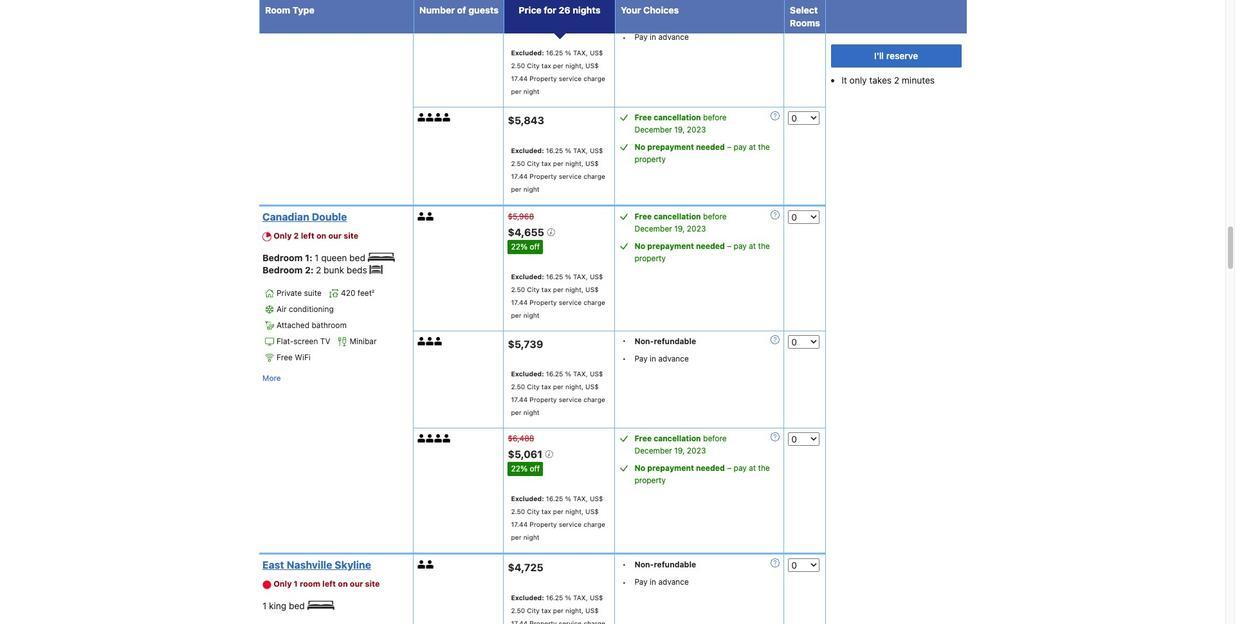 Task type: vqa. For each thing, say whether or not it's contained in the screenshot.
– pay at the property to the bottom
yes



Task type: locate. For each thing, give the bounding box(es) containing it.
3 pay from the top
[[635, 577, 648, 587]]

0 vertical spatial only
[[274, 231, 292, 241]]

conditioning
[[289, 304, 334, 314]]

0 vertical spatial no
[[635, 142, 646, 152]]

left
[[301, 231, 315, 241], [323, 579, 336, 589]]

6 2.50 from the top
[[511, 607, 525, 614]]

2 night from the top
[[524, 185, 540, 193]]

1 vertical spatial pay
[[635, 354, 648, 363]]

2 – from the top
[[727, 241, 732, 251]]

0 vertical spatial before december 19, 2023
[[635, 113, 727, 135]]

17.44 up $5,968
[[511, 172, 528, 180]]

3 before december 19, 2023 from the top
[[635, 434, 727, 456]]

non-
[[635, 15, 654, 25], [635, 336, 654, 346], [635, 560, 654, 570]]

4 17.44 from the top
[[511, 396, 528, 404]]

2 vertical spatial pay in advance
[[635, 577, 689, 587]]

0 vertical spatial site
[[344, 231, 359, 241]]

6 excluded: from the top
[[511, 594, 544, 602]]

property up $4,725
[[530, 521, 557, 528]]

tax up $4,725
[[542, 508, 551, 516]]

1 vertical spatial 2
[[294, 231, 299, 241]]

night up $4,725
[[524, 534, 540, 541]]

canadian double link
[[263, 210, 406, 223]]

1 city from the top
[[527, 62, 540, 70]]

17.44
[[511, 75, 528, 82], [511, 172, 528, 180], [511, 298, 528, 306], [511, 396, 528, 404], [511, 521, 528, 528], [511, 620, 528, 624]]

pay
[[635, 32, 648, 42], [635, 354, 648, 363], [635, 577, 648, 587]]

rooms
[[790, 17, 821, 28]]

air conditioning
[[277, 304, 334, 314]]

1
[[315, 252, 319, 263], [294, 579, 298, 589], [263, 600, 267, 611]]

excluded: for $5,646
[[511, 49, 544, 57]]

off
[[530, 242, 540, 251], [530, 464, 540, 474]]

property
[[530, 75, 557, 82], [530, 172, 557, 180], [530, 298, 557, 306], [530, 396, 557, 404], [530, 521, 557, 528], [530, 620, 557, 624]]

0 vertical spatial 19,
[[675, 125, 685, 135]]

the for excluded:
[[759, 142, 770, 152]]

more link
[[263, 372, 281, 385]]

$4,725
[[508, 562, 544, 573]]

city for $4,725
[[527, 607, 540, 614]]

night up $5,843
[[524, 88, 540, 95]]

2 right takes on the top of the page
[[895, 75, 900, 86]]

1 horizontal spatial on
[[338, 579, 348, 589]]

1 vertical spatial advance
[[659, 354, 689, 363]]

1 vertical spatial no prepayment needed
[[635, 241, 725, 251]]

at
[[749, 142, 756, 152], [749, 241, 756, 251], [749, 464, 756, 473]]

1 charge from the top
[[584, 75, 606, 82]]

16.25 inside 16.25 % tax, us$ 2.50 city tax per night, us$ 17.44 property service char
[[546, 594, 564, 602]]

tax up $5,739
[[542, 285, 551, 293]]

2 pay from the top
[[734, 241, 747, 251]]

0 vertical spatial refundable
[[654, 15, 697, 25]]

select rooms
[[790, 5, 821, 28]]

takes
[[870, 75, 892, 86]]

3 non- from the top
[[635, 560, 654, 570]]

3 in from the top
[[650, 577, 657, 587]]

1 vertical spatial refundable
[[654, 336, 697, 346]]

1 vertical spatial prepayment
[[648, 241, 694, 251]]

site
[[344, 231, 359, 241], [365, 579, 380, 589]]

2 vertical spatial advance
[[659, 577, 689, 587]]

tax inside 16.25 % tax, us$ 2.50 city tax per night, us$ 17.44 property service char
[[542, 607, 551, 614]]

2 left bunk
[[316, 265, 321, 276]]

420 feet²
[[341, 288, 375, 298]]

1 vertical spatial –
[[727, 241, 732, 251]]

0 vertical spatial non-
[[635, 15, 654, 25]]

no prepayment needed for excluded:
[[635, 142, 725, 152]]

bed right "king"
[[289, 600, 305, 611]]

price for 26 nights
[[519, 5, 601, 15]]

1 property from the top
[[530, 75, 557, 82]]

2 vertical spatial prepayment
[[648, 464, 694, 473]]

2 vertical spatial 19,
[[675, 446, 685, 456]]

1 – pay at the property from the top
[[635, 142, 770, 164]]

2023
[[687, 125, 706, 135], [687, 224, 706, 234], [687, 446, 706, 456]]

17.44 up $5,843
[[511, 75, 528, 82]]

0 vertical spatial pay
[[734, 142, 747, 152]]

16.25 % tax, us$ 2.50 city tax per night, us$ 17.44 property service charge per night up $5,739
[[511, 273, 606, 319]]

no for 22% off
[[635, 464, 646, 473]]

1 left queen
[[315, 252, 319, 263]]

1 horizontal spatial our
[[350, 579, 363, 589]]

tax down $5,646 in the left top of the page
[[542, 62, 551, 70]]

16.25 % tax, us$ 2.50 city tax per night, us$ 17.44 property service charge per night up $5,843
[[511, 49, 606, 95]]

tax down $5,843
[[542, 160, 551, 167]]

0 vertical spatial left
[[301, 231, 315, 241]]

off for $5,061
[[530, 464, 540, 474]]

more details on meals and payment options image
[[771, 559, 780, 568]]

4 tax, from the top
[[573, 370, 588, 378]]

minutes
[[902, 75, 935, 86]]

22% for $5,061
[[511, 464, 528, 474]]

2 vertical spatial pay
[[635, 577, 648, 587]]

bed for king
[[289, 600, 305, 611]]

3 december from the top
[[635, 446, 673, 456]]

canadian double
[[263, 211, 347, 223]]

occupancy image
[[435, 16, 443, 24], [418, 113, 426, 122], [426, 113, 435, 122], [443, 113, 451, 122], [426, 337, 435, 345], [435, 337, 443, 345], [426, 435, 435, 443], [418, 561, 426, 569]]

tax for $5,739
[[542, 383, 551, 391]]

0 vertical spatial – pay at the property
[[635, 142, 770, 164]]

site down skyline
[[365, 579, 380, 589]]

east nashville skyline
[[263, 559, 371, 571]]

night up $5,968
[[524, 185, 540, 193]]

left right room
[[323, 579, 336, 589]]

1 vertical spatial the
[[759, 241, 770, 251]]

property for $4,725
[[530, 620, 557, 624]]

0 vertical spatial pay in advance
[[635, 32, 689, 42]]

17.44 up $5,739
[[511, 298, 528, 306]]

0 vertical spatial our
[[329, 231, 342, 241]]

only
[[274, 231, 292, 241], [274, 579, 292, 589]]

tax down $5,739
[[542, 383, 551, 391]]

2.50 down $5,739
[[511, 383, 525, 391]]

on down the 'east nashville skyline' link
[[338, 579, 348, 589]]

pay in advance
[[635, 32, 689, 42], [635, 354, 689, 363], [635, 577, 689, 587]]

bunk image
[[370, 265, 383, 274]]

needed
[[696, 142, 725, 152], [696, 241, 725, 251], [696, 464, 725, 473]]

2 horizontal spatial 2
[[895, 75, 900, 86]]

19,
[[675, 125, 685, 135], [675, 224, 685, 234], [675, 446, 685, 456]]

•
[[623, 15, 626, 25], [623, 33, 626, 43], [623, 336, 626, 346], [623, 354, 626, 364], [623, 560, 626, 569], [623, 578, 626, 588]]

22%
[[511, 242, 528, 251], [511, 464, 528, 474]]

2.50 for $5,739
[[511, 383, 525, 391]]

0 vertical spatial 2
[[895, 75, 900, 86]]

city up $4,725
[[527, 508, 540, 516]]

4 excluded: from the top
[[511, 370, 544, 378]]

tax,
[[573, 49, 588, 57], [573, 147, 588, 154], [573, 273, 588, 280], [573, 370, 588, 378], [573, 495, 588, 503], [573, 594, 588, 602]]

0 vertical spatial on
[[317, 231, 327, 241]]

2 vertical spatial 1
[[263, 600, 267, 611]]

0 vertical spatial 1
[[315, 252, 319, 263]]

excluded: down $5,061
[[511, 495, 544, 503]]

2 vertical spatial refundable
[[654, 560, 697, 570]]

city down $5,843
[[527, 160, 540, 167]]

17.44 inside 16.25 % tax, us$ 2.50 city tax per night, us$ 17.44 property service char
[[511, 620, 528, 624]]

0 vertical spatial advance
[[659, 32, 689, 42]]

property for 22% off
[[635, 476, 666, 485]]

property up $5,739
[[530, 298, 557, 306]]

3 tax from the top
[[542, 285, 551, 293]]

1 excluded: from the top
[[511, 49, 544, 57]]

2 down canadian double
[[294, 231, 299, 241]]

december for excluded:
[[635, 125, 673, 135]]

1 vertical spatial december
[[635, 224, 673, 234]]

0 vertical spatial off
[[530, 242, 540, 251]]

per
[[553, 62, 564, 70], [511, 88, 522, 95], [553, 160, 564, 167], [511, 185, 522, 193], [553, 285, 564, 293], [511, 311, 522, 319], [553, 383, 564, 391], [511, 409, 522, 417], [553, 508, 564, 516], [511, 534, 522, 541], [553, 607, 564, 614]]

tax, inside 16.25 % tax, us$ 2.50 city tax per night, us$ 17.44 property service char
[[573, 594, 588, 602]]

1 service from the top
[[559, 75, 582, 82]]

3 – pay at the property from the top
[[635, 464, 770, 485]]

1 vertical spatial 22% off. you're getting a reduced rate because this property is offering a discount.. element
[[508, 462, 543, 476]]

service inside 16.25 % tax, us$ 2.50 city tax per night, us$ 17.44 property service char
[[559, 620, 582, 624]]

2 free cancellation from the top
[[635, 212, 701, 221]]

16.25
[[546, 49, 564, 57], [546, 147, 564, 154], [546, 273, 564, 280], [546, 370, 564, 378], [546, 495, 564, 503], [546, 594, 564, 602]]

22% off
[[511, 242, 540, 251], [511, 464, 540, 474]]

more details on meals and payment options image
[[771, 111, 780, 120], [771, 210, 780, 219], [771, 335, 780, 344], [771, 433, 780, 442]]

2 property from the top
[[530, 172, 557, 180]]

1 vertical spatial our
[[350, 579, 363, 589]]

flat-
[[277, 337, 294, 346]]

2 needed from the top
[[696, 241, 725, 251]]

excluded: down $5,646 in the left top of the page
[[511, 49, 544, 57]]

1 vertical spatial on
[[338, 579, 348, 589]]

1 no from the top
[[635, 142, 646, 152]]

2 vertical spatial the
[[759, 464, 770, 473]]

1 vertical spatial off
[[530, 464, 540, 474]]

1 vertical spatial site
[[365, 579, 380, 589]]

1 pay from the top
[[734, 142, 747, 152]]

3 19, from the top
[[675, 446, 685, 456]]

excluded: down $4,655
[[511, 273, 544, 280]]

3 service from the top
[[559, 298, 582, 306]]

1 before december 19, 2023 from the top
[[635, 113, 727, 135]]

$5,646
[[508, 17, 545, 28]]

2 vertical spatial pay
[[734, 464, 747, 473]]

$4,655
[[508, 226, 547, 238]]

4 16.25 from the top
[[546, 370, 564, 378]]

the
[[759, 142, 770, 152], [759, 241, 770, 251], [759, 464, 770, 473]]

1 night, from the top
[[566, 62, 584, 70]]

2 vertical spatial no
[[635, 464, 646, 473]]

6 16.25 from the top
[[546, 594, 564, 602]]

charge for $5,843
[[584, 172, 606, 180]]

2 vertical spatial december
[[635, 446, 673, 456]]

1 left room
[[294, 579, 298, 589]]

1 vertical spatial 22%
[[511, 464, 528, 474]]

3 needed from the top
[[696, 464, 725, 473]]

off down $5,061
[[530, 464, 540, 474]]

16.25 % tax, us$ 2.50 city tax per night, us$ 17.44 property service charge per night up $6,488
[[511, 370, 606, 417]]

at for 22% off
[[749, 464, 756, 473]]

1 vertical spatial cancellation
[[654, 212, 701, 221]]

1 december from the top
[[635, 125, 673, 135]]

bunk
[[324, 265, 344, 276]]

2.50 down $4,725
[[511, 607, 525, 614]]

2.50 down $5,843
[[511, 160, 525, 167]]

free cancellation
[[635, 113, 701, 122], [635, 212, 701, 221], [635, 434, 701, 444]]

before december 19, 2023
[[635, 113, 727, 135], [635, 212, 727, 234], [635, 434, 727, 456]]

1 tax, from the top
[[573, 49, 588, 57]]

0 vertical spatial in
[[650, 32, 657, 42]]

off for $4,655
[[530, 242, 540, 251]]

0 vertical spatial cancellation
[[654, 113, 701, 122]]

off down $4,655
[[530, 242, 540, 251]]

0 horizontal spatial left
[[301, 231, 315, 241]]

night
[[524, 88, 540, 95], [524, 185, 540, 193], [524, 311, 540, 319], [524, 409, 540, 417], [524, 534, 540, 541]]

2.50 up $4,725
[[511, 508, 525, 516]]

2.50 for $5,646
[[511, 62, 525, 70]]

16.25 % tax, us$ 2.50 city tax per night, us$ 17.44 property service charge per night
[[511, 49, 606, 95], [511, 147, 606, 193], [511, 273, 606, 319], [511, 370, 606, 417], [511, 495, 606, 541]]

1 vertical spatial needed
[[696, 241, 725, 251]]

our down skyline
[[350, 579, 363, 589]]

tax, for $5,843
[[573, 147, 588, 154]]

in for 3rd more details on meals and payment options icon from the top of the page
[[650, 354, 657, 363]]

2 17.44 from the top
[[511, 172, 528, 180]]

no
[[635, 142, 646, 152], [635, 241, 646, 251], [635, 464, 646, 473]]

cancellation
[[654, 113, 701, 122], [654, 212, 701, 221], [654, 434, 701, 444]]

19, for excluded:
[[675, 125, 685, 135]]

charge
[[584, 75, 606, 82], [584, 172, 606, 180], [584, 298, 606, 306], [584, 396, 606, 404], [584, 521, 606, 528]]

night up $5,739
[[524, 311, 540, 319]]

2 vertical spatial non-refundable
[[635, 560, 697, 570]]

property inside 16.25 % tax, us$ 2.50 city tax per night, us$ 17.44 property service char
[[530, 620, 557, 624]]

0 vertical spatial 22% off
[[511, 242, 540, 251]]

22% off. you're getting a reduced rate because this property is offering a discount.. element for $4,655
[[508, 240, 543, 254]]

on
[[317, 231, 327, 241], [338, 579, 348, 589]]

city down $5,739
[[527, 383, 540, 391]]

2 vertical spatial needed
[[696, 464, 725, 473]]

0 vertical spatial before
[[704, 113, 727, 122]]

our
[[329, 231, 342, 241], [350, 579, 363, 589]]

excluded: down $5,739
[[511, 370, 544, 378]]

1 horizontal spatial left
[[323, 579, 336, 589]]

2 vertical spatial – pay at the property
[[635, 464, 770, 485]]

us$
[[590, 49, 604, 57], [586, 62, 599, 70], [590, 147, 604, 154], [586, 160, 599, 167], [590, 273, 604, 280], [586, 285, 599, 293], [590, 370, 604, 378], [586, 383, 599, 391], [590, 495, 604, 503], [586, 508, 599, 516], [590, 594, 604, 602], [586, 607, 599, 614]]

occupancy image
[[418, 16, 426, 24], [426, 16, 435, 24], [443, 16, 451, 24], [435, 113, 443, 122], [418, 212, 426, 221], [426, 212, 435, 221], [418, 337, 426, 345], [418, 435, 426, 443], [435, 435, 443, 443], [443, 435, 451, 443], [426, 561, 435, 569]]

1 horizontal spatial bed
[[350, 252, 366, 263]]

2 vertical spatial at
[[749, 464, 756, 473]]

–
[[727, 142, 732, 152], [727, 241, 732, 251], [727, 464, 732, 473]]

of
[[457, 5, 467, 15]]

2.50 down $5,646 in the left top of the page
[[511, 62, 525, 70]]

22% off. you're getting a reduced rate because this property is offering a discount.. element down $4,655
[[508, 240, 543, 254]]

1 for queen
[[315, 252, 319, 263]]

22% off down $4,655
[[511, 242, 540, 251]]

bedroom 1:
[[263, 252, 315, 263]]

queen
[[321, 252, 347, 263]]

2 22% off. you're getting a reduced rate because this property is offering a discount.. element from the top
[[508, 462, 543, 476]]

% for $4,725
[[565, 594, 572, 602]]

pay for 22% off
[[734, 464, 747, 473]]

2 charge from the top
[[584, 172, 606, 180]]

non- for 3rd more details on meals and payment options icon from the top of the page
[[635, 336, 654, 346]]

before for 22% off
[[704, 434, 727, 444]]

nights
[[573, 5, 601, 15]]

4 service from the top
[[559, 396, 582, 404]]

0 vertical spatial free cancellation
[[635, 113, 701, 122]]

2 property from the top
[[635, 253, 666, 263]]

2 22% off from the top
[[511, 464, 540, 474]]

16.25 for $4,725
[[546, 594, 564, 602]]

5 • from the top
[[623, 560, 626, 569]]

service
[[559, 75, 582, 82], [559, 172, 582, 180], [559, 298, 582, 306], [559, 396, 582, 404], [559, 521, 582, 528], [559, 620, 582, 624]]

1 2.50 from the top
[[511, 62, 525, 70]]

6 17.44 from the top
[[511, 620, 528, 624]]

% inside 16.25 % tax, us$ 2.50 city tax per night, us$ 17.44 property service char
[[565, 594, 572, 602]]

1 vertical spatial non-refundable
[[635, 336, 697, 346]]

3 the from the top
[[759, 464, 770, 473]]

2 vertical spatial non-
[[635, 560, 654, 570]]

0 horizontal spatial our
[[329, 231, 342, 241]]

2 vertical spatial in
[[650, 577, 657, 587]]

6 night, from the top
[[566, 607, 584, 614]]

0 vertical spatial non-refundable
[[635, 15, 697, 25]]

excluded: down $4,725
[[511, 594, 544, 602]]

2 only from the top
[[274, 579, 292, 589]]

6 tax from the top
[[542, 607, 551, 614]]

1 vertical spatial non-
[[635, 336, 654, 346]]

air
[[277, 304, 287, 314]]

2 before from the top
[[704, 212, 727, 221]]

canadian
[[263, 211, 309, 223]]

1 vertical spatial free cancellation
[[635, 212, 701, 221]]

1 vertical spatial 2023
[[687, 224, 706, 234]]

0 vertical spatial pay
[[635, 32, 648, 42]]

city down $4,725
[[527, 607, 540, 614]]

our down canadian double link at left top
[[329, 231, 342, 241]]

1 night from the top
[[524, 88, 540, 95]]

0 vertical spatial prepayment
[[648, 142, 694, 152]]

site up 1 queen bed
[[344, 231, 359, 241]]

2 vertical spatial 2023
[[687, 446, 706, 456]]

1 king bed
[[263, 600, 307, 611]]

1 vertical spatial pay
[[734, 241, 747, 251]]

0 vertical spatial the
[[759, 142, 770, 152]]

0 vertical spatial december
[[635, 125, 673, 135]]

2 vertical spatial free cancellation
[[635, 434, 701, 444]]

– pay at the property for 22% off
[[635, 464, 770, 485]]

night, inside 16.25 % tax, us$ 2.50 city tax per night, us$ 17.44 property service char
[[566, 607, 584, 614]]

17.44 for $5,739
[[511, 396, 528, 404]]

16.25 for $5,646
[[546, 49, 564, 57]]

1 pay from the top
[[635, 32, 648, 42]]

needed for excluded:
[[696, 142, 725, 152]]

6 service from the top
[[559, 620, 582, 624]]

tax, for $5,739
[[573, 370, 588, 378]]

private
[[277, 288, 302, 298]]

city down $5,646 in the left top of the page
[[527, 62, 540, 70]]

3 cancellation from the top
[[654, 434, 701, 444]]

no prepayment needed
[[635, 142, 725, 152], [635, 241, 725, 251], [635, 464, 725, 473]]

17.44 down $4,725
[[511, 620, 528, 624]]

0 horizontal spatial 1
[[263, 600, 267, 611]]

more
[[263, 373, 281, 383]]

1 before from the top
[[704, 113, 727, 122]]

2 16.25 % tax, us$ 2.50 city tax per night, us$ 17.44 property service charge per night from the top
[[511, 147, 606, 193]]

1 vertical spatial pay in advance
[[635, 354, 689, 363]]

3 city from the top
[[527, 285, 540, 293]]

night, for $5,843
[[566, 160, 584, 167]]

east
[[263, 559, 284, 571]]

2 vertical spatial before december 19, 2023
[[635, 434, 727, 456]]

17.44 for $5,646
[[511, 75, 528, 82]]

city inside 16.25 % tax, us$ 2.50 city tax per night, us$ 17.44 property service char
[[527, 607, 540, 614]]

2.50 for $4,725
[[511, 607, 525, 614]]

2 the from the top
[[759, 241, 770, 251]]

0 vertical spatial at
[[749, 142, 756, 152]]

4 % from the top
[[565, 370, 572, 378]]

17.44 up $4,725
[[511, 521, 528, 528]]

% for $5,646
[[565, 49, 572, 57]]

december
[[635, 125, 673, 135], [635, 224, 673, 234], [635, 446, 673, 456]]

bed up beds
[[350, 252, 366, 263]]

property down $4,725
[[530, 620, 557, 624]]

22% down $5,061
[[511, 464, 528, 474]]

1 vertical spatial 1
[[294, 579, 298, 589]]

property for excluded:
[[635, 155, 666, 164]]

4 2.50 from the top
[[511, 383, 525, 391]]

16.25 % tax, us$ 2.50 city tax per night, us$ 17.44 property service charge per night up $4,725
[[511, 495, 606, 541]]

night,
[[566, 62, 584, 70], [566, 160, 584, 167], [566, 285, 584, 293], [566, 383, 584, 391], [566, 508, 584, 516], [566, 607, 584, 614]]

2.50
[[511, 62, 525, 70], [511, 160, 525, 167], [511, 285, 525, 293], [511, 383, 525, 391], [511, 508, 525, 516], [511, 607, 525, 614]]

1 no prepayment needed from the top
[[635, 142, 725, 152]]

1 vertical spatial property
[[635, 253, 666, 263]]

17.44 up $6,488
[[511, 396, 528, 404]]

bed
[[350, 252, 366, 263], [289, 600, 305, 611]]

property up $6,488
[[530, 396, 557, 404]]

on down double
[[317, 231, 327, 241]]

2 vertical spatial cancellation
[[654, 434, 701, 444]]

5 16.25 from the top
[[546, 495, 564, 503]]

1 vertical spatial no
[[635, 241, 646, 251]]

5 excluded: from the top
[[511, 495, 544, 503]]

property for $5,843
[[530, 172, 557, 180]]

only down east
[[274, 579, 292, 589]]

2 no from the top
[[635, 241, 646, 251]]

2 vertical spatial property
[[635, 476, 666, 485]]

1 22% off. you're getting a reduced rate because this property is offering a discount.. element from the top
[[508, 240, 543, 254]]

choices
[[644, 5, 679, 15]]

0 horizontal spatial 2
[[294, 231, 299, 241]]

1 the from the top
[[759, 142, 770, 152]]

$5,968
[[508, 212, 534, 221]]

0 horizontal spatial bed
[[289, 600, 305, 611]]

2 excluded: from the top
[[511, 147, 544, 154]]

22% off. you're getting a reduced rate because this property is offering a discount.. element
[[508, 240, 543, 254], [508, 462, 543, 476]]

3 no prepayment needed from the top
[[635, 464, 725, 473]]

2.50 up $5,739
[[511, 285, 525, 293]]

excluded: down $5,843
[[511, 147, 544, 154]]

4 charge from the top
[[584, 396, 606, 404]]

1 vertical spatial before december 19, 2023
[[635, 212, 727, 234]]

22% off down $5,061
[[511, 464, 540, 474]]

1 16.25 % tax, us$ 2.50 city tax per night, us$ 17.44 property service charge per night from the top
[[511, 49, 606, 95]]

excluded:
[[511, 49, 544, 57], [511, 147, 544, 154], [511, 273, 544, 280], [511, 370, 544, 378], [511, 495, 544, 503], [511, 594, 544, 602]]

tax down $4,725
[[542, 607, 551, 614]]

3 free cancellation from the top
[[635, 434, 701, 444]]

property up $5,843
[[530, 75, 557, 82]]

city for $5,646
[[527, 62, 540, 70]]

2.50 inside 16.25 % tax, us$ 2.50 city tax per night, us$ 17.44 property service char
[[511, 607, 525, 614]]

for
[[544, 5, 557, 15]]

tax
[[542, 62, 551, 70], [542, 160, 551, 167], [542, 285, 551, 293], [542, 383, 551, 391], [542, 508, 551, 516], [542, 607, 551, 614]]

city
[[527, 62, 540, 70], [527, 160, 540, 167], [527, 285, 540, 293], [527, 383, 540, 391], [527, 508, 540, 516], [527, 607, 540, 614]]

refundable for more details on meals and payment options image
[[654, 560, 697, 570]]

3 refundable from the top
[[654, 560, 697, 570]]

1 horizontal spatial 2
[[316, 265, 321, 276]]

1 tax from the top
[[542, 62, 551, 70]]

3 night from the top
[[524, 311, 540, 319]]

2 horizontal spatial 1
[[315, 252, 319, 263]]

0 vertical spatial 22% off. you're getting a reduced rate because this property is offering a discount.. element
[[508, 240, 543, 254]]

22% down $4,655
[[511, 242, 528, 251]]

16.25 for $5,739
[[546, 370, 564, 378]]

city for $5,739
[[527, 383, 540, 391]]

0 horizontal spatial on
[[317, 231, 327, 241]]

0 vertical spatial needed
[[696, 142, 725, 152]]

property up $5,968
[[530, 172, 557, 180]]

only 2 left on our site
[[274, 231, 359, 241]]

1 vertical spatial in
[[650, 354, 657, 363]]

2 december from the top
[[635, 224, 673, 234]]

2023 for 22% off
[[687, 446, 706, 456]]

city up $5,739
[[527, 285, 540, 293]]

1 vertical spatial 22% off
[[511, 464, 540, 474]]

16.25 % tax, us$ 2.50 city tax per night, us$ 17.44 property service charge per night down $5,843
[[511, 147, 606, 193]]

2 service from the top
[[559, 172, 582, 180]]

night up $6,488
[[524, 409, 540, 417]]

2 tax from the top
[[542, 160, 551, 167]]

excluded: for $5,843
[[511, 147, 544, 154]]

0 vertical spatial no prepayment needed
[[635, 142, 725, 152]]

1 vertical spatial bed
[[289, 600, 305, 611]]

1 vertical spatial left
[[323, 579, 336, 589]]

left down canadian double
[[301, 231, 315, 241]]

1 vertical spatial before
[[704, 212, 727, 221]]

non- for more details on meals and payment options image
[[635, 560, 654, 570]]

22% off for $5,061
[[511, 464, 540, 474]]

night, for $4,725
[[566, 607, 584, 614]]

only down canadian
[[274, 231, 292, 241]]

22% off. you're getting a reduced rate because this property is offering a discount.. element down $5,061
[[508, 462, 543, 476]]

1 left "king"
[[263, 600, 267, 611]]

0 horizontal spatial site
[[344, 231, 359, 241]]

1 free cancellation from the top
[[635, 113, 701, 122]]

1 2023 from the top
[[687, 125, 706, 135]]



Task type: describe. For each thing, give the bounding box(es) containing it.
number
[[420, 5, 455, 15]]

2 cancellation from the top
[[654, 212, 701, 221]]

feet²
[[358, 288, 375, 298]]

2 – pay at the property from the top
[[635, 241, 770, 263]]

service for $4,725
[[559, 620, 582, 624]]

room type
[[265, 5, 315, 15]]

3 non-refundable from the top
[[635, 560, 697, 570]]

east nashville skyline link
[[263, 559, 406, 572]]

only
[[850, 75, 867, 86]]

4 more details on meals and payment options image from the top
[[771, 433, 780, 442]]

2 advance from the top
[[659, 354, 689, 363]]

16.25 % tax, us$ 2.50 city tax per night, us$ 17.44 property service charge per night for $5,739
[[511, 370, 606, 417]]

excluded: for $5,739
[[511, 370, 544, 378]]

minibar
[[350, 337, 377, 346]]

prepayment for 22% off
[[648, 464, 694, 473]]

– pay at the property for excluded:
[[635, 142, 770, 164]]

private suite
[[277, 288, 322, 298]]

night for $5,739
[[524, 409, 540, 417]]

it only takes 2 minutes
[[842, 75, 935, 86]]

2 pay from the top
[[635, 354, 648, 363]]

tax, for $5,646
[[573, 49, 588, 57]]

1 horizontal spatial 1
[[294, 579, 298, 589]]

– for excluded:
[[727, 142, 732, 152]]

service for $5,843
[[559, 172, 582, 180]]

5 city from the top
[[527, 508, 540, 516]]

3 excluded: from the top
[[511, 273, 544, 280]]

5 2.50 from the top
[[511, 508, 525, 516]]

refundable for 3rd more details on meals and payment options icon from the top of the page
[[654, 336, 697, 346]]

charge for $5,739
[[584, 396, 606, 404]]

night, for $5,739
[[566, 383, 584, 391]]

tax for $4,725
[[542, 607, 551, 614]]

2 more details on meals and payment options image from the top
[[771, 210, 780, 219]]

excluded: for $4,725
[[511, 594, 544, 602]]

number of guests
[[420, 5, 499, 15]]

3 • from the top
[[623, 336, 626, 346]]

% for $5,739
[[565, 370, 572, 378]]

17.44 for $5,843
[[511, 172, 528, 180]]

1 • from the top
[[623, 15, 626, 25]]

16.25 % tax, us$ 2.50 city tax per night, us$ 17.44 property service char
[[511, 594, 606, 624]]

bed for queen
[[350, 252, 366, 263]]

price
[[519, 5, 542, 15]]

17.44 for $4,725
[[511, 620, 528, 624]]

your
[[621, 5, 641, 15]]

3 more details on meals and payment options image from the top
[[771, 335, 780, 344]]

3 night, from the top
[[566, 285, 584, 293]]

service for $5,739
[[559, 396, 582, 404]]

22% off for $4,655
[[511, 242, 540, 251]]

3 2.50 from the top
[[511, 285, 525, 293]]

3 property from the top
[[530, 298, 557, 306]]

only 1 room left on our site
[[274, 579, 380, 589]]

2 bunk beds
[[316, 265, 370, 276]]

wifi
[[295, 353, 311, 362]]

cancellation for excluded:
[[654, 113, 701, 122]]

1 refundable from the top
[[654, 15, 697, 25]]

5 night, from the top
[[566, 508, 584, 516]]

2 pay in advance from the top
[[635, 354, 689, 363]]

your choices
[[621, 5, 679, 15]]

attached
[[277, 321, 310, 330]]

3 17.44 from the top
[[511, 298, 528, 306]]

property for $5,739
[[530, 396, 557, 404]]

night for $5,843
[[524, 185, 540, 193]]

room
[[265, 5, 290, 15]]

2 19, from the top
[[675, 224, 685, 234]]

1 more details on meals and payment options image from the top
[[771, 111, 780, 120]]

beds
[[347, 265, 367, 276]]

$5,061
[[508, 449, 545, 460]]

free cancellation for 22% off
[[635, 434, 701, 444]]

room
[[300, 579, 320, 589]]

guests
[[469, 5, 499, 15]]

$5,843
[[508, 114, 545, 126]]

5 tax from the top
[[542, 508, 551, 516]]

1 pay in advance from the top
[[635, 32, 689, 42]]

5 charge from the top
[[584, 521, 606, 528]]

service for $5,646
[[559, 75, 582, 82]]

2.50 for $5,843
[[511, 160, 525, 167]]

free cancellation for excluded:
[[635, 113, 701, 122]]

no for excluded:
[[635, 142, 646, 152]]

2 at from the top
[[749, 241, 756, 251]]

king
[[269, 600, 287, 611]]

1 queen bed
[[315, 252, 368, 263]]

it
[[842, 75, 848, 86]]

type
[[293, 5, 315, 15]]

bathroom
[[312, 321, 347, 330]]

tax for $5,843
[[542, 160, 551, 167]]

$6,488
[[508, 434, 535, 444]]

1 non- from the top
[[635, 15, 654, 25]]

16.25 for $5,843
[[546, 147, 564, 154]]

property for $5,646
[[530, 75, 557, 82]]

3 16.25 from the top
[[546, 273, 564, 280]]

cancellation for 22% off
[[654, 434, 701, 444]]

skyline
[[335, 559, 371, 571]]

22% for $4,655
[[511, 242, 528, 251]]

420
[[341, 288, 356, 298]]

1 for king
[[263, 600, 267, 611]]

5 16.25 % tax, us$ 2.50 city tax per night, us$ 17.44 property service charge per night from the top
[[511, 495, 606, 541]]

per inside 16.25 % tax, us$ 2.50 city tax per night, us$ 17.44 property service char
[[553, 607, 564, 614]]

2 non-refundable from the top
[[635, 336, 697, 346]]

26
[[559, 5, 571, 15]]

only for east
[[274, 579, 292, 589]]

nashville
[[287, 559, 332, 571]]

3 advance from the top
[[659, 577, 689, 587]]

i'll reserve button
[[831, 44, 962, 68]]

5 property from the top
[[530, 521, 557, 528]]

$5,739
[[508, 338, 544, 350]]

5 tax, from the top
[[573, 495, 588, 503]]

2 prepayment from the top
[[648, 241, 694, 251]]

before for excluded:
[[704, 113, 727, 122]]

double
[[312, 211, 347, 223]]

2 • from the top
[[623, 33, 626, 43]]

19, for 22% off
[[675, 446, 685, 456]]

16.25 % tax, us$ 2.50 city tax per night, us$ 17.44 property service charge per night for $5,646
[[511, 49, 606, 95]]

3 tax, from the top
[[573, 273, 588, 280]]

bedroom 2:
[[263, 265, 316, 276]]

before december 19, 2023 for excluded:
[[635, 113, 727, 135]]

5 % from the top
[[565, 495, 572, 503]]

tv
[[320, 337, 331, 346]]

pay for excluded:
[[734, 142, 747, 152]]

city for $5,843
[[527, 160, 540, 167]]

1 advance from the top
[[659, 32, 689, 42]]

2 vertical spatial 2
[[316, 265, 321, 276]]

charge for $5,646
[[584, 75, 606, 82]]

3 charge from the top
[[584, 298, 606, 306]]

1 non-refundable from the top
[[635, 15, 697, 25]]

22% off. you're getting a reduced rate because this property is offering a discount.. element for $5,061
[[508, 462, 543, 476]]

suite
[[304, 288, 322, 298]]

4 • from the top
[[623, 354, 626, 364]]

at for excluded:
[[749, 142, 756, 152]]

5 service from the top
[[559, 521, 582, 528]]

night for $5,646
[[524, 88, 540, 95]]

select
[[790, 5, 818, 15]]

2 no prepayment needed from the top
[[635, 241, 725, 251]]

2023 for excluded:
[[687, 125, 706, 135]]

night, for $5,646
[[566, 62, 584, 70]]

5 night from the top
[[524, 534, 540, 541]]

i'll reserve
[[875, 50, 919, 61]]

– for 22% off
[[727, 464, 732, 473]]

5 17.44 from the top
[[511, 521, 528, 528]]

screen
[[294, 337, 318, 346]]

3 pay in advance from the top
[[635, 577, 689, 587]]

1 horizontal spatial site
[[365, 579, 380, 589]]

tax, for $4,725
[[573, 594, 588, 602]]

flat-screen tv
[[277, 337, 331, 346]]

no prepayment needed for 22% off
[[635, 464, 725, 473]]

free wifi
[[277, 353, 311, 362]]

prepayment for excluded:
[[648, 142, 694, 152]]

attached bathroom
[[277, 321, 347, 330]]

only for canadian
[[274, 231, 292, 241]]

% for $5,843
[[565, 147, 572, 154]]

2 2023 from the top
[[687, 224, 706, 234]]

6 • from the top
[[623, 578, 626, 588]]

needed for 22% off
[[696, 464, 725, 473]]

3 % from the top
[[565, 273, 572, 280]]

tax for $5,646
[[542, 62, 551, 70]]

before december 19, 2023 for 22% off
[[635, 434, 727, 456]]

in for more details on meals and payment options image
[[650, 577, 657, 587]]

1 in from the top
[[650, 32, 657, 42]]

december for 22% off
[[635, 446, 673, 456]]

16.25 % tax, us$ 2.50 city tax per night, us$ 17.44 property service charge per night for $5,843
[[511, 147, 606, 193]]

the for 22% off
[[759, 464, 770, 473]]

3 16.25 % tax, us$ 2.50 city tax per night, us$ 17.44 property service charge per night from the top
[[511, 273, 606, 319]]

2 before december 19, 2023 from the top
[[635, 212, 727, 234]]



